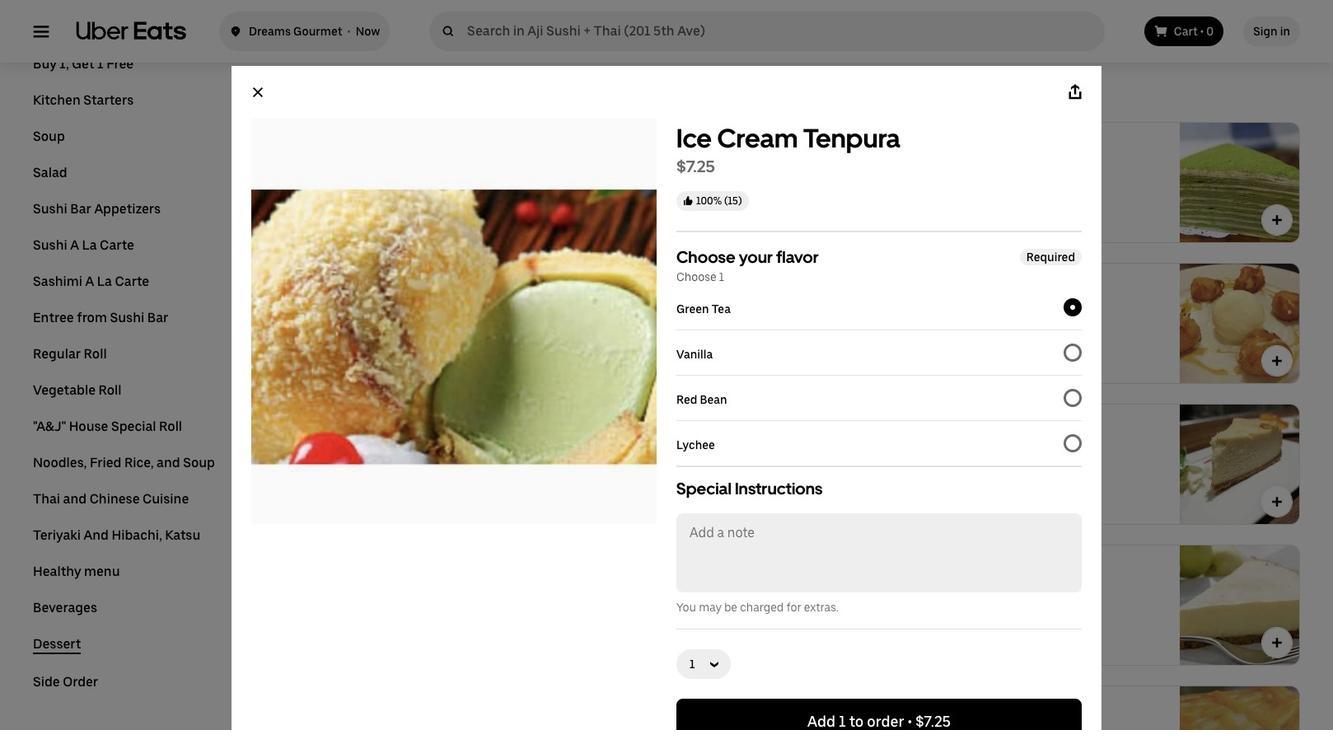 Task type: vqa. For each thing, say whether or not it's contained in the screenshot.
Lunas to the top
no



Task type: describe. For each thing, give the bounding box(es) containing it.
teriyaki
[[33, 528, 81, 543]]

sticky rice with custard image
[[670, 546, 790, 665]]

dreams gourmet • now
[[249, 25, 380, 38]]

100% for chocolate cake image
[[334, 462, 360, 473]]

kitchen starters button
[[33, 92, 134, 109]]

fried banana image
[[1180, 264, 1300, 383]]

get
[[72, 56, 94, 72]]

la for sashimi
[[97, 274, 112, 289]]

91%
[[334, 180, 353, 191]]

special inside button
[[111, 419, 156, 434]]

sushi for sushi bar appetizers
[[33, 201, 67, 217]]

2 vertical spatial roll
[[159, 419, 182, 434]]

cheese
[[824, 418, 870, 434]]

katsu
[[165, 528, 201, 543]]

ice cream tenpura image
[[670, 264, 790, 383]]

1 vertical spatial 100% (15)
[[334, 321, 380, 332]]

tenpura for right thumb up icon
[[804, 123, 901, 154]]

house
[[69, 419, 108, 434]]

2 pieces.
[[824, 459, 870, 472]]

main navigation menu image
[[33, 23, 49, 40]]

vegetable
[[33, 382, 96, 398]]

pumpkin
[[824, 700, 879, 715]]

soup inside 'button'
[[183, 455, 215, 471]]

kitchen
[[33, 92, 81, 108]]

cheese cake
[[824, 418, 904, 434]]

close image
[[251, 86, 265, 99]]

entree from sushi bar
[[33, 310, 168, 326]]

sushi for sushi a la carte
[[33, 237, 67, 253]]

1 vertical spatial thumb up image
[[321, 321, 331, 331]]

navigation containing buy 1, get 1 free
[[33, 20, 260, 711]]

0 vertical spatial thumb up image
[[321, 181, 331, 190]]

you
[[677, 601, 697, 614]]

dreams
[[249, 25, 291, 38]]

dialog dialog
[[232, 66, 1102, 730]]

instructions
[[735, 479, 823, 499]]

1 inside button
[[97, 56, 104, 72]]

plus small button for cheese cake
[[1263, 487, 1292, 517]]

cakes
[[897, 136, 934, 152]]

sign in link
[[1244, 16, 1301, 46]]

$7.25 inside dialog dialog
[[677, 157, 715, 176]]

appetizers
[[94, 201, 161, 217]]

roll for vegetable roll
[[99, 382, 122, 398]]

noodles,
[[33, 455, 87, 471]]

0 horizontal spatial (15)
[[362, 321, 380, 332]]

100% (4)
[[334, 462, 375, 473]]

buy 1, get 1 free
[[33, 56, 134, 72]]

thumb up image for $8.50
[[321, 462, 331, 472]]

share ios image
[[1067, 84, 1084, 101]]

teriyaki and hibachi, katsu
[[33, 528, 201, 543]]

pumpkin custard image
[[1180, 687, 1300, 730]]

fried
[[90, 455, 122, 471]]

$6.75
[[824, 580, 852, 593]]

and inside button
[[63, 491, 87, 507]]

salad button
[[33, 165, 67, 181]]

100% for ice cream tenpura 'image' at the right of page
[[334, 321, 360, 332]]

side
[[33, 674, 60, 690]]

and inside 'button'
[[157, 455, 180, 471]]

share ios button
[[1056, 73, 1095, 112]]

from
[[77, 310, 107, 326]]

"a&j" house special roll
[[33, 419, 182, 434]]

cart
[[1174, 25, 1198, 38]]

special inside dialog dialog
[[677, 479, 732, 499]]

0 vertical spatial soup
[[33, 129, 65, 144]]

tea
[[712, 302, 731, 315]]

carte for sushi a la carte
[[100, 237, 134, 253]]

lychee
[[677, 438, 715, 451]]

now
[[356, 25, 380, 38]]

flavor
[[776, 247, 819, 267]]

menu
[[84, 564, 120, 579]]

roll for regular roll
[[84, 346, 107, 362]]

in
[[1281, 25, 1291, 38]]

with
[[824, 318, 850, 331]]

regular roll
[[33, 346, 107, 362]]

ice for right thumb up icon
[[677, 123, 712, 154]]

1 choose from the top
[[677, 247, 736, 267]]

vegetable roll
[[33, 382, 122, 398]]

cart • 0
[[1174, 25, 1214, 38]]

mille crepe cakes image
[[1180, 123, 1300, 242]]

soup button
[[33, 129, 65, 145]]

charged
[[740, 601, 784, 614]]

2
[[824, 459, 830, 472]]

regular roll button
[[33, 346, 107, 363]]

ice
[[852, 318, 868, 331]]

kitchen starters
[[33, 92, 134, 108]]

red bean
[[677, 393, 728, 406]]

chocolate cake image
[[670, 405, 790, 524]]

1 horizontal spatial thumb up image
[[683, 196, 693, 206]]

x button
[[238, 73, 278, 112]]

quick add image for with ice cream.
[[1269, 353, 1286, 369]]

rice,
[[124, 455, 154, 471]]

sushi inside button
[[110, 310, 144, 326]]

cream.
[[870, 318, 906, 331]]

ice cream image
[[670, 687, 790, 730]]

$8.50
[[314, 439, 343, 453]]

orange juice image
[[670, 0, 790, 42]]

1 • from the left
[[348, 25, 351, 38]]

0 horizontal spatial cream
[[335, 277, 376, 293]]

noodles, fried rice, and soup button
[[33, 455, 215, 471]]

carte for sashimi a la carte
[[115, 274, 149, 289]]

and
[[84, 528, 109, 543]]

side order
[[33, 674, 98, 690]]

thai and chinese cuisine
[[33, 491, 189, 507]]

thai
[[33, 491, 60, 507]]

key lime pie image
[[1180, 546, 1300, 665]]

required
[[1027, 251, 1076, 264]]

gourmet
[[294, 25, 342, 38]]

crepe
[[857, 136, 894, 152]]

red
[[677, 393, 698, 406]]

healthy
[[33, 564, 81, 579]]

chocolate cake $8.50
[[314, 418, 411, 453]]

sign in
[[1254, 25, 1291, 38]]

pumpkin custard link
[[811, 687, 1300, 730]]

ice for bottommost thumb up icon
[[314, 277, 332, 293]]

dessert button
[[33, 636, 81, 654]]

order
[[63, 674, 98, 690]]

starters
[[83, 92, 134, 108]]

1 vertical spatial $7.25
[[314, 298, 340, 312]]



Task type: locate. For each thing, give the bounding box(es) containing it.
1 horizontal spatial tenpura
[[804, 123, 901, 154]]

chocolate
[[314, 418, 377, 434]]

0 vertical spatial special
[[111, 419, 156, 434]]

"a&j"
[[33, 419, 66, 434]]

1 vertical spatial special
[[677, 479, 732, 499]]

1 horizontal spatial cream
[[717, 123, 798, 154]]

0 vertical spatial la
[[82, 237, 97, 253]]

quick add image for 2 pieces.
[[1269, 494, 1286, 510]]

0 vertical spatial quick add image
[[1269, 353, 1286, 369]]

1 vertical spatial quick add image
[[1269, 494, 1286, 510]]

0 vertical spatial carte
[[100, 237, 134, 253]]

1 vertical spatial bar
[[147, 310, 168, 326]]

may
[[699, 601, 722, 614]]

1 vertical spatial (15)
[[362, 321, 380, 332]]

roll down entree from sushi bar button
[[84, 346, 107, 362]]

0 horizontal spatial tenpura
[[379, 277, 430, 293]]

choose
[[677, 247, 736, 267], [677, 270, 717, 284]]

mille crepe cakes $7.00
[[824, 136, 934, 171]]

2 • from the left
[[1201, 25, 1204, 38]]

1 horizontal spatial a
[[85, 274, 94, 289]]

teriyaki and hibachi, katsu button
[[33, 528, 201, 544]]

1 horizontal spatial bar
[[147, 310, 168, 326]]

0 vertical spatial thumb up image
[[683, 196, 693, 206]]

be
[[724, 601, 738, 614]]

1 horizontal spatial 1
[[719, 270, 725, 284]]

roll up noodles, fried rice, and soup
[[159, 419, 182, 434]]

1 horizontal spatial soup
[[183, 455, 215, 471]]

special
[[111, 419, 156, 434], [677, 479, 732, 499]]

ice cream tenpura $7.25
[[677, 123, 901, 176], [314, 277, 430, 312]]

cake right cheese
[[873, 418, 904, 434]]

beverages button
[[33, 600, 97, 617]]

0 horizontal spatial •
[[348, 25, 351, 38]]

0 horizontal spatial ice
[[314, 277, 332, 293]]

0 vertical spatial choose
[[677, 247, 736, 267]]

sushi a la carte
[[33, 237, 134, 253]]

1 vertical spatial ice
[[314, 277, 332, 293]]

0 vertical spatial and
[[157, 455, 180, 471]]

(12)
[[355, 180, 373, 191]]

custard
[[882, 700, 932, 715]]

deliver to image
[[229, 21, 242, 41]]

sign
[[1254, 25, 1278, 38]]

and
[[157, 455, 180, 471], [63, 491, 87, 507]]

cake for chocolate cake $8.50
[[380, 418, 411, 434]]

1 horizontal spatial $7.25
[[677, 157, 715, 176]]

soup up salad
[[33, 129, 65, 144]]

0 horizontal spatial soup
[[33, 129, 65, 144]]

1 right get
[[97, 56, 104, 72]]

noodles, fried rice, and soup
[[33, 455, 215, 471]]

soup up 'cuisine'
[[183, 455, 215, 471]]

1 horizontal spatial 100% (15)
[[696, 195, 742, 207]]

0 horizontal spatial $7.25
[[314, 298, 340, 312]]

cream inside dialog dialog
[[717, 123, 798, 154]]

1 vertical spatial tenpura
[[379, 277, 430, 293]]

(15)
[[724, 195, 742, 207], [362, 321, 380, 332]]

carte up the entree from sushi bar
[[115, 274, 149, 289]]

1 up tea
[[719, 270, 725, 284]]

cake right chocolate
[[380, 418, 411, 434]]

a up sashimi a la carte
[[70, 237, 79, 253]]

0 horizontal spatial ice cream tenpura $7.25
[[314, 277, 430, 312]]

salad
[[33, 165, 67, 181]]

1 vertical spatial la
[[97, 274, 112, 289]]

sushi
[[33, 201, 67, 217], [33, 237, 67, 253], [110, 310, 144, 326]]

la
[[82, 237, 97, 253], [97, 274, 112, 289]]

tenpura inside dialog dialog
[[804, 123, 901, 154]]

with ice cream.
[[824, 318, 906, 331]]

thumb up image
[[321, 181, 331, 190], [321, 462, 331, 472], [831, 603, 841, 613]]

green
[[677, 302, 709, 315]]

thumb up image down $6.75
[[831, 603, 841, 613]]

vegetable roll button
[[33, 382, 122, 399]]

cake
[[380, 418, 411, 434], [873, 418, 904, 434]]

1 horizontal spatial ice
[[677, 123, 712, 154]]

• left now
[[348, 25, 351, 38]]

side order button
[[33, 674, 98, 691]]

healthy menu
[[33, 564, 120, 579]]

(4)
[[362, 462, 375, 473]]

2 quick add image from the top
[[1269, 494, 1286, 510]]

quick add image for mille crepe cakes
[[1269, 212, 1286, 228]]

cheese cake image
[[1180, 405, 1300, 524]]

vanilla
[[677, 347, 713, 361]]

carte down appetizers
[[100, 237, 134, 253]]

sushi bar appetizers
[[33, 201, 161, 217]]

1 vertical spatial cream
[[335, 277, 376, 293]]

1 horizontal spatial and
[[157, 455, 180, 471]]

0 horizontal spatial cake
[[380, 418, 411, 434]]

1 vertical spatial ice cream tenpura $7.25
[[314, 277, 430, 312]]

0
[[1207, 25, 1214, 38]]

ice inside dialog dialog
[[677, 123, 712, 154]]

1 vertical spatial quick add image
[[759, 494, 776, 510]]

bar inside button
[[147, 310, 168, 326]]

quick add image
[[1269, 353, 1286, 369], [1269, 494, 1286, 510]]

thumb up image down $8.50
[[321, 462, 331, 472]]

a
[[70, 237, 79, 253], [85, 274, 94, 289]]

100% (15) inside dialog dialog
[[696, 195, 742, 207]]

beverages
[[33, 600, 97, 616]]

and right rice,
[[157, 455, 180, 471]]

0 horizontal spatial bar
[[70, 201, 91, 217]]

thumb up image
[[683, 196, 693, 206], [321, 321, 331, 331]]

2 vertical spatial thumb up image
[[831, 603, 841, 613]]

1 quick add image from the top
[[1269, 353, 1286, 369]]

Add a note text field
[[678, 515, 1081, 591]]

$7.00
[[824, 157, 852, 171]]

1 inside choose your flavor choose 1
[[719, 270, 725, 284]]

0 vertical spatial 1
[[97, 56, 104, 72]]

ice cream tenpura $7.25 for bottommost thumb up icon
[[314, 277, 430, 312]]

1 vertical spatial choose
[[677, 270, 717, 284]]

cake for cheese cake
[[873, 418, 904, 434]]

0 vertical spatial tenpura
[[804, 123, 901, 154]]

ice
[[677, 123, 712, 154], [314, 277, 332, 293]]

and right the thai
[[63, 491, 87, 507]]

bar right 'from'
[[147, 310, 168, 326]]

roll up "a&j" house special roll
[[99, 382, 122, 398]]

bean
[[700, 393, 728, 406]]

1 vertical spatial sushi
[[33, 237, 67, 253]]

thumb up image for $6.75
[[831, 603, 841, 613]]

0 horizontal spatial thumb up image
[[321, 321, 331, 331]]

for
[[787, 601, 802, 614]]

entree from sushi bar button
[[33, 310, 168, 326]]

0 vertical spatial quick add image
[[1269, 212, 1286, 228]]

2 vertical spatial 100%
[[334, 462, 360, 473]]

green tea
[[677, 302, 731, 315]]

100% inside dialog dialog
[[696, 195, 722, 207]]

ice cream tenpura $7.25 inside dialog dialog
[[677, 123, 901, 176]]

1 vertical spatial 1
[[719, 270, 725, 284]]

1 vertical spatial roll
[[99, 382, 122, 398]]

special instructions
[[677, 479, 823, 499]]

quick add image for chocolate cake
[[759, 494, 776, 510]]

2 cake from the left
[[873, 418, 904, 434]]

0 horizontal spatial 100% (15)
[[334, 321, 380, 332]]

cuisine
[[143, 491, 189, 507]]

0 horizontal spatial and
[[63, 491, 87, 507]]

2 vertical spatial quick add image
[[1269, 635, 1286, 651]]

regular
[[33, 346, 81, 362]]

pumpkin custard
[[824, 700, 932, 715]]

plus small button for mille crepe cakes
[[1263, 205, 1292, 235]]

uber eats home image
[[76, 21, 186, 41]]

cream
[[717, 123, 798, 154], [335, 277, 376, 293]]

sashimi a la carte
[[33, 274, 149, 289]]

special up rice,
[[111, 419, 156, 434]]

chinese
[[90, 491, 140, 507]]

entree
[[33, 310, 74, 326]]

(15) inside dialog dialog
[[724, 195, 742, 207]]

quick add image
[[1269, 212, 1286, 228], [759, 494, 776, 510], [1269, 635, 1286, 651]]

1,
[[60, 56, 69, 72]]

1 vertical spatial 100%
[[334, 321, 360, 332]]

a for sushi
[[70, 237, 79, 253]]

choose your flavor choose 1
[[677, 247, 819, 284]]

choose up green
[[677, 270, 717, 284]]

1 horizontal spatial cake
[[873, 418, 904, 434]]

special down lychee
[[677, 479, 732, 499]]

thumb up image left 91%
[[321, 181, 331, 190]]

bar up sushi a la carte
[[70, 201, 91, 217]]

a for sashimi
[[85, 274, 94, 289]]

1 cake from the left
[[380, 418, 411, 434]]

0 vertical spatial sushi
[[33, 201, 67, 217]]

free
[[106, 56, 134, 72]]

mille
[[824, 136, 854, 152]]

1 horizontal spatial •
[[1201, 25, 1204, 38]]

1 horizontal spatial ice cream tenpura $7.25
[[677, 123, 901, 176]]

1 horizontal spatial (15)
[[724, 195, 742, 207]]

healthy menu button
[[33, 564, 120, 580]]

la up sashimi a la carte
[[82, 237, 97, 253]]

sashimi
[[33, 274, 83, 289]]

0 horizontal spatial special
[[111, 419, 156, 434]]

1 vertical spatial and
[[63, 491, 87, 507]]

0 vertical spatial 100% (15)
[[696, 195, 742, 207]]

0 vertical spatial cream
[[717, 123, 798, 154]]

1 vertical spatial soup
[[183, 455, 215, 471]]

sushi up sashimi at the left of page
[[33, 237, 67, 253]]

sashimi a la carte button
[[33, 274, 149, 290]]

0 vertical spatial bar
[[70, 201, 91, 217]]

0 vertical spatial (15)
[[724, 195, 742, 207]]

sushi down salad button
[[33, 201, 67, 217]]

0 vertical spatial 100%
[[696, 195, 722, 207]]

sushi right 'from'
[[110, 310, 144, 326]]

cake inside chocolate cake $8.50
[[380, 418, 411, 434]]

dessert
[[33, 636, 81, 652]]

navigation
[[33, 20, 260, 711]]

1 vertical spatial a
[[85, 274, 94, 289]]

a right sashimi at the left of page
[[85, 274, 94, 289]]

la up the entree from sushi bar
[[97, 274, 112, 289]]

soup
[[33, 129, 65, 144], [183, 455, 215, 471]]

100%
[[696, 195, 722, 207], [334, 321, 360, 332], [334, 462, 360, 473]]

roll
[[84, 346, 107, 362], [99, 382, 122, 398], [159, 419, 182, 434]]

pieces.
[[833, 459, 870, 472]]

hibachi,
[[112, 528, 162, 543]]

0 vertical spatial ice cream tenpura $7.25
[[677, 123, 901, 176]]

ice cream tenpura $7.25 for right thumb up icon
[[677, 123, 901, 176]]

tenpura for bottommost thumb up icon
[[379, 277, 430, 293]]

1
[[97, 56, 104, 72], [719, 270, 725, 284]]

creme brulee cheese cake image
[[670, 123, 790, 242]]

bar inside button
[[70, 201, 91, 217]]

1 vertical spatial carte
[[115, 274, 149, 289]]

0 vertical spatial ice
[[677, 123, 712, 154]]

0 horizontal spatial a
[[70, 237, 79, 253]]

roll inside "button"
[[84, 346, 107, 362]]

• left the 0
[[1201, 25, 1204, 38]]

plus small button for chocolate cake
[[753, 487, 782, 517]]

•
[[348, 25, 351, 38], [1201, 25, 1204, 38]]

choose left your
[[677, 247, 736, 267]]

$7.25
[[677, 157, 715, 176], [314, 298, 340, 312]]

la for sushi
[[82, 237, 97, 253]]

1 horizontal spatial special
[[677, 479, 732, 499]]

thai and chinese cuisine button
[[33, 491, 189, 508]]

0 vertical spatial roll
[[84, 346, 107, 362]]

"a&j" house special roll button
[[33, 419, 182, 435]]

2 choose from the top
[[677, 270, 717, 284]]

0 vertical spatial a
[[70, 237, 79, 253]]

0 vertical spatial $7.25
[[677, 157, 715, 176]]

1 vertical spatial thumb up image
[[321, 462, 331, 472]]

2 vertical spatial sushi
[[110, 310, 144, 326]]

0 horizontal spatial 1
[[97, 56, 104, 72]]



